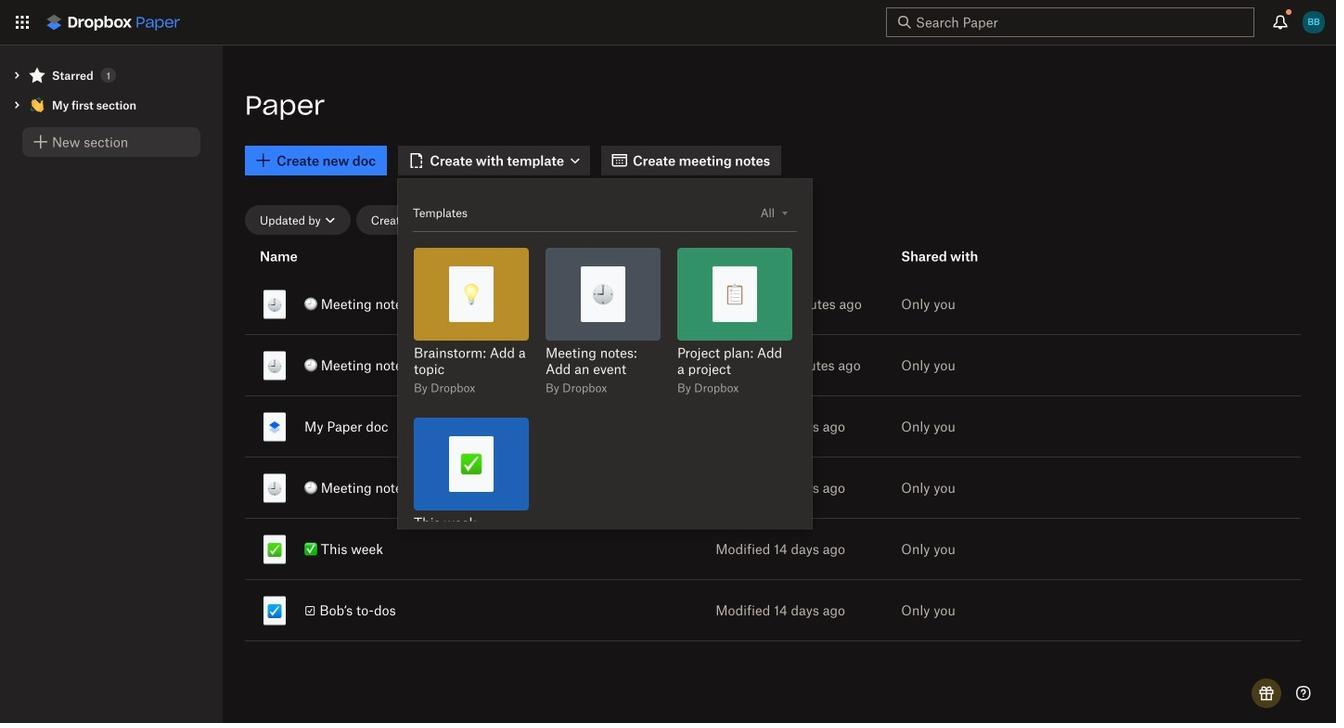 Task type: describe. For each thing, give the bounding box(es) containing it.
2 row from the top
[[245, 331, 1302, 399]]

nine o'clock image for sixth row from the bottom of the 1st row group from the bottom of the page
[[267, 298, 282, 312]]

4 row from the top
[[245, 454, 1302, 522]]

check mark button image
[[461, 453, 483, 475]]

waving hand image
[[30, 97, 45, 112]]

nine o'clock image for fifth row from the bottom
[[267, 359, 282, 374]]

3 row from the top
[[245, 393, 1302, 461]]

5 row from the top
[[245, 515, 1302, 583]]

overlay image
[[783, 212, 788, 215]]

1 row from the top
[[245, 270, 1302, 338]]

New section text field
[[52, 132, 189, 152]]

nine o'clock image
[[267, 481, 282, 496]]



Task type: vqa. For each thing, say whether or not it's contained in the screenshot.
There isn't a link for viewing. Create link
no



Task type: locate. For each thing, give the bounding box(es) containing it.
row group
[[245, 239, 1283, 274], [245, 270, 1302, 644]]

check mark button image
[[267, 543, 282, 558]]

2 row group from the top
[[245, 270, 1302, 644]]

check box with check image
[[267, 604, 282, 619]]

nine o'clock image
[[592, 283, 615, 305], [267, 298, 282, 312], [267, 359, 282, 374]]

6 row from the top
[[245, 577, 1302, 644]]

clipboard image
[[724, 283, 746, 305]]

menu
[[398, 179, 827, 587]]

cell
[[245, 274, 608, 334], [245, 335, 608, 396], [1073, 335, 1283, 396], [245, 396, 608, 457], [1073, 396, 1283, 457], [245, 458, 608, 518], [1073, 458, 1283, 518], [245, 519, 608, 579], [245, 580, 608, 641], [1073, 580, 1283, 641]]

light bulb image
[[461, 283, 483, 305]]

row
[[245, 270, 1302, 338], [245, 331, 1302, 399], [245, 393, 1302, 461], [245, 454, 1302, 522], [245, 515, 1302, 583], [245, 577, 1302, 644]]

table
[[245, 239, 1315, 701]]

1 row group from the top
[[245, 239, 1283, 274]]



